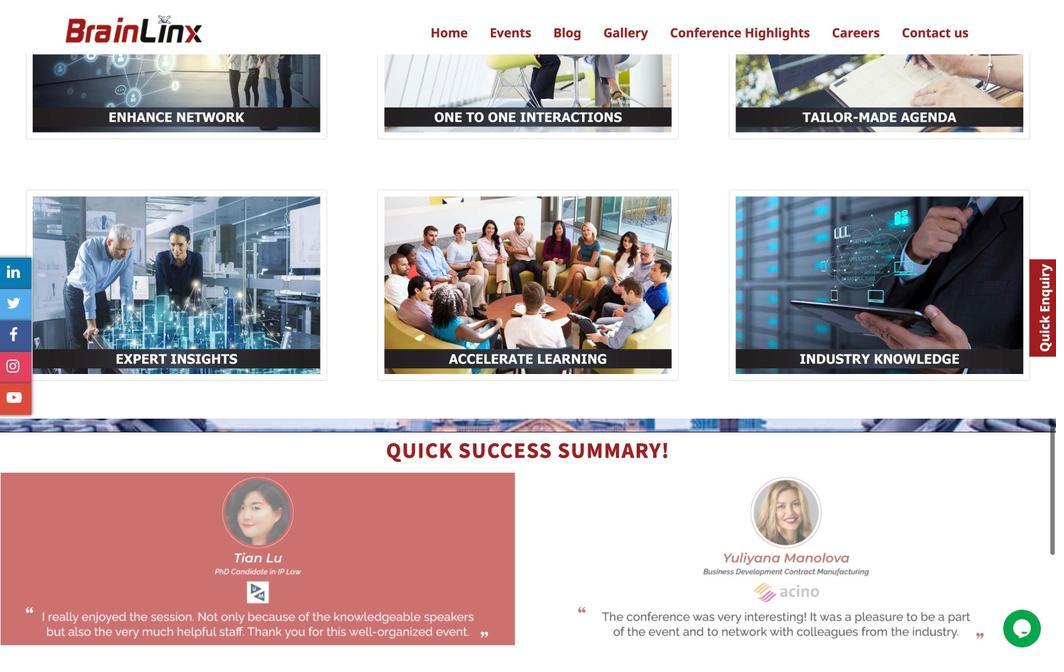 Task type: vqa. For each thing, say whether or not it's contained in the screenshot.
Nanjing University image
no



Task type: describe. For each thing, give the bounding box(es) containing it.
brainlinx industry knowledge image
[[736, 0, 1024, 132]]

facebook image
[[9, 327, 18, 342]]

twitter image
[[7, 296, 21, 311]]

brainlix professionals experts image
[[33, 197, 320, 374]]

brainlinx logo image
[[62, 10, 204, 54]]

youtube play image
[[7, 390, 22, 405]]

brainlinx exhange network image
[[33, 0, 320, 132]]



Task type: locate. For each thing, give the bounding box(es) containing it.
brainlinx one to one interaction image
[[384, 197, 672, 374]]

brainlinx accelerate learning image
[[384, 0, 672, 132]]

instagram image
[[6, 359, 19, 374]]

linkedin image
[[7, 264, 20, 279]]

brainlinx tailar-made agenda image
[[736, 197, 1024, 374]]



